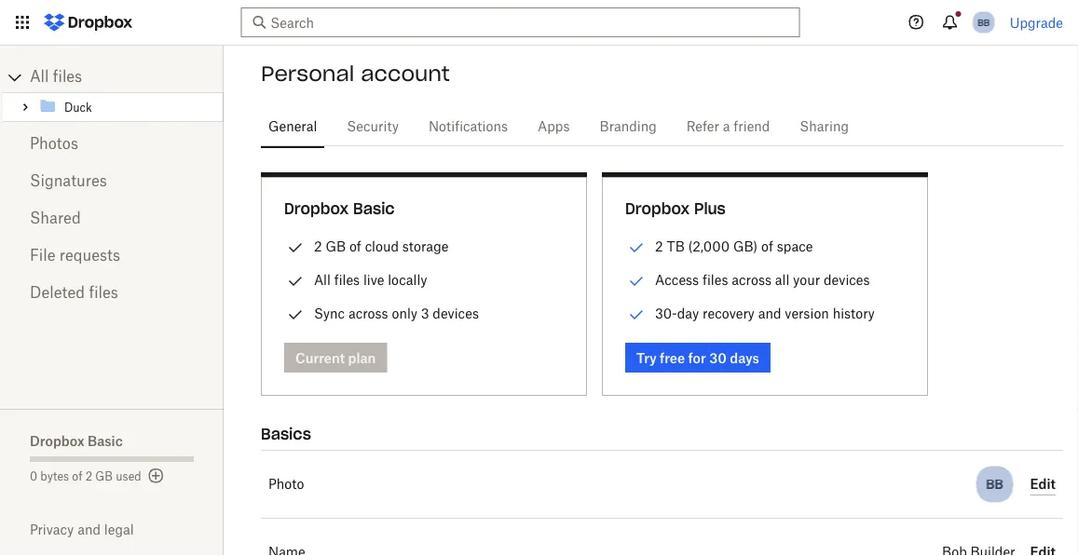 Task type: describe. For each thing, give the bounding box(es) containing it.
tab list containing general
[[261, 102, 1064, 149]]

recommended image for 2
[[626, 237, 648, 259]]

version
[[785, 306, 829, 322]]

0 horizontal spatial and
[[78, 522, 101, 538]]

recommended image
[[626, 304, 648, 326]]

deleted
[[30, 286, 85, 301]]

0 vertical spatial dropbox basic
[[284, 199, 395, 218]]

try free for 30 days button
[[626, 343, 771, 373]]

apps tab
[[530, 104, 578, 149]]

3
[[421, 306, 429, 322]]

0 horizontal spatial 2
[[86, 472, 92, 483]]

security
[[347, 120, 399, 133]]

shared link
[[30, 200, 194, 238]]

all files tree
[[3, 62, 224, 122]]

general tab
[[261, 104, 325, 149]]

edit
[[1031, 476, 1056, 492]]

dropbox for 2 tb (2,000 gb) of space
[[626, 199, 690, 218]]

deleted files
[[30, 286, 118, 301]]

30-day recovery and version history
[[655, 306, 875, 322]]

duck
[[64, 103, 92, 114]]

access files across all your devices
[[655, 272, 870, 288]]

dropbox logo - go to the homepage image
[[37, 7, 139, 37]]

1 vertical spatial across
[[349, 306, 388, 322]]

cloud
[[365, 239, 399, 254]]

1 vertical spatial gb
[[95, 472, 113, 483]]

1 vertical spatial bb
[[987, 476, 1004, 493]]

days
[[730, 350, 760, 366]]

sync
[[314, 306, 345, 322]]

all files
[[30, 70, 82, 85]]

dropbox for 2 gb of cloud storage
[[284, 199, 349, 218]]

access
[[655, 272, 699, 288]]

tb
[[667, 239, 685, 254]]

1 horizontal spatial basic
[[353, 199, 395, 218]]

photos link
[[30, 126, 194, 163]]

(2,000
[[689, 239, 730, 254]]

space
[[777, 239, 813, 254]]

personal account
[[261, 61, 450, 87]]

2 for dropbox basic
[[314, 239, 322, 254]]

try free for 30 days
[[637, 350, 760, 366]]

all files live locally
[[314, 272, 427, 288]]

bb button
[[969, 7, 999, 37]]

used
[[116, 472, 141, 483]]

refer a friend
[[687, 120, 770, 133]]

recommended image for access
[[626, 270, 648, 293]]

all
[[775, 272, 790, 288]]

0 vertical spatial across
[[732, 272, 772, 288]]

all files link
[[30, 62, 224, 92]]

locally
[[388, 272, 427, 288]]

basics
[[261, 425, 311, 444]]

signatures
[[30, 174, 107, 189]]

your
[[793, 272, 821, 288]]

bytes
[[40, 472, 69, 483]]

get more space image
[[145, 465, 167, 488]]

refer a friend tab
[[679, 104, 778, 149]]

privacy
[[30, 522, 74, 538]]

sharing
[[800, 120, 849, 133]]

notifications
[[429, 120, 508, 133]]

1 vertical spatial devices
[[433, 306, 479, 322]]

for
[[689, 350, 706, 366]]

file
[[30, 249, 55, 264]]

Search text field
[[271, 12, 766, 33]]

gb)
[[734, 239, 758, 254]]

2 for dropbox plus
[[655, 239, 663, 254]]



Task type: locate. For each thing, give the bounding box(es) containing it.
0 vertical spatial recommended image
[[626, 237, 648, 259]]

dropbox basic
[[284, 199, 395, 218], [30, 433, 123, 449]]

signatures link
[[30, 163, 194, 200]]

2 horizontal spatial 2
[[655, 239, 663, 254]]

1 horizontal spatial 2
[[314, 239, 322, 254]]

all
[[30, 70, 49, 85], [314, 272, 331, 288]]

legal
[[104, 522, 134, 538]]

basic up the 2 gb of cloud storage
[[353, 199, 395, 218]]

bb
[[978, 16, 990, 28], [987, 476, 1004, 493]]

0 horizontal spatial basic
[[88, 433, 123, 449]]

refer
[[687, 120, 720, 133]]

bb left edit button
[[987, 476, 1004, 493]]

shared
[[30, 212, 81, 227]]

of for 2 gb of cloud storage
[[349, 239, 362, 254]]

files for all files
[[53, 70, 82, 85]]

1 vertical spatial recommended image
[[626, 270, 648, 293]]

a
[[723, 120, 730, 133]]

gb left used
[[95, 472, 113, 483]]

and down the access files across all your devices at the right
[[759, 306, 782, 322]]

of right gb)
[[762, 239, 774, 254]]

0
[[30, 472, 37, 483]]

branding tab
[[592, 104, 664, 149]]

friend
[[734, 120, 770, 133]]

1 vertical spatial and
[[78, 522, 101, 538]]

files down file requests link
[[89, 286, 118, 301]]

files up duck
[[53, 70, 82, 85]]

dropbox
[[284, 199, 349, 218], [626, 199, 690, 218], [30, 433, 84, 449]]

0 vertical spatial devices
[[824, 272, 870, 288]]

basic up '0 bytes of 2 gb used'
[[88, 433, 123, 449]]

1 horizontal spatial gb
[[326, 239, 346, 254]]

photo
[[268, 478, 304, 491]]

all inside "link"
[[30, 70, 49, 85]]

files inside deleted files link
[[89, 286, 118, 301]]

files for access files across all your devices
[[703, 272, 728, 288]]

2 up all files live locally
[[314, 239, 322, 254]]

0 vertical spatial gb
[[326, 239, 346, 254]]

2
[[314, 239, 322, 254], [655, 239, 663, 254], [86, 472, 92, 483]]

recovery
[[703, 306, 755, 322]]

dropbox basic up the 2 gb of cloud storage
[[284, 199, 395, 218]]

1 horizontal spatial across
[[732, 272, 772, 288]]

0 horizontal spatial all
[[30, 70, 49, 85]]

gb left cloud
[[326, 239, 346, 254]]

devices
[[824, 272, 870, 288], [433, 306, 479, 322]]

1 vertical spatial all
[[314, 272, 331, 288]]

free
[[660, 350, 685, 366]]

storage
[[403, 239, 449, 254]]

2 left tb
[[655, 239, 663, 254]]

across left all
[[732, 272, 772, 288]]

0 vertical spatial basic
[[353, 199, 395, 218]]

2 gb of cloud storage
[[314, 239, 449, 254]]

gb
[[326, 239, 346, 254], [95, 472, 113, 483]]

1 recommended image from the top
[[626, 237, 648, 259]]

file requests
[[30, 249, 120, 264]]

apps
[[538, 120, 570, 133]]

day
[[678, 306, 699, 322]]

account
[[361, 61, 450, 87]]

dropbox up tb
[[626, 199, 690, 218]]

recommended image
[[626, 237, 648, 259], [626, 270, 648, 293]]

0 horizontal spatial dropbox
[[30, 433, 84, 449]]

dropbox up bytes at bottom left
[[30, 433, 84, 449]]

all up photos
[[30, 70, 49, 85]]

files left live
[[334, 272, 360, 288]]

0 vertical spatial bb
[[978, 16, 990, 28]]

0 vertical spatial and
[[759, 306, 782, 322]]

0 horizontal spatial of
[[72, 472, 82, 483]]

of left cloud
[[349, 239, 362, 254]]

0 horizontal spatial devices
[[433, 306, 479, 322]]

all up sync
[[314, 272, 331, 288]]

and left legal
[[78, 522, 101, 538]]

1 vertical spatial basic
[[88, 433, 123, 449]]

0 vertical spatial all
[[30, 70, 49, 85]]

dropbox plus
[[626, 199, 726, 218]]

file requests link
[[30, 238, 194, 275]]

of
[[349, 239, 362, 254], [762, 239, 774, 254], [72, 472, 82, 483]]

30-
[[655, 306, 678, 322]]

bb inside popup button
[[978, 16, 990, 28]]

live
[[364, 272, 384, 288]]

photos
[[30, 137, 78, 152]]

files for deleted files
[[89, 286, 118, 301]]

recommended image left tb
[[626, 237, 648, 259]]

privacy and legal
[[30, 522, 134, 538]]

of right bytes at bottom left
[[72, 472, 82, 483]]

try
[[637, 350, 657, 366]]

deleted files link
[[30, 275, 194, 312]]

1 horizontal spatial dropbox
[[284, 199, 349, 218]]

2 recommended image from the top
[[626, 270, 648, 293]]

0 horizontal spatial across
[[349, 306, 388, 322]]

dropbox up the 2 gb of cloud storage
[[284, 199, 349, 218]]

2 right bytes at bottom left
[[86, 472, 92, 483]]

0 bytes of 2 gb used
[[30, 472, 141, 483]]

duck link
[[38, 96, 220, 118]]

dropbox basic up '0 bytes of 2 gb used'
[[30, 433, 123, 449]]

sharing tab
[[793, 104, 857, 149]]

1 horizontal spatial devices
[[824, 272, 870, 288]]

2 horizontal spatial of
[[762, 239, 774, 254]]

files down (2,000
[[703, 272, 728, 288]]

and
[[759, 306, 782, 322], [78, 522, 101, 538]]

security tab
[[340, 104, 406, 149]]

1 horizontal spatial of
[[349, 239, 362, 254]]

privacy and legal link
[[30, 522, 224, 538]]

bb left upgrade
[[978, 16, 990, 28]]

across down all files live locally
[[349, 306, 388, 322]]

upgrade link
[[1010, 14, 1064, 30]]

notifications tab
[[421, 104, 515, 149]]

requests
[[60, 249, 120, 264]]

upgrade
[[1010, 14, 1064, 30]]

general
[[268, 120, 317, 133]]

branding
[[600, 120, 657, 133]]

devices up history
[[824, 272, 870, 288]]

0 horizontal spatial dropbox basic
[[30, 433, 123, 449]]

1 horizontal spatial and
[[759, 306, 782, 322]]

edit button
[[1031, 474, 1056, 496]]

all for all files
[[30, 70, 49, 85]]

global header element
[[0, 0, 1079, 46]]

across
[[732, 272, 772, 288], [349, 306, 388, 322]]

recommended image up recommended image at the right bottom
[[626, 270, 648, 293]]

tab list
[[261, 102, 1064, 149]]

0 horizontal spatial gb
[[95, 472, 113, 483]]

2 horizontal spatial dropbox
[[626, 199, 690, 218]]

1 vertical spatial dropbox basic
[[30, 433, 123, 449]]

sync across only 3 devices
[[314, 306, 479, 322]]

1 horizontal spatial dropbox basic
[[284, 199, 395, 218]]

only
[[392, 306, 418, 322]]

files inside all files "link"
[[53, 70, 82, 85]]

files for all files live locally
[[334, 272, 360, 288]]

files
[[53, 70, 82, 85], [334, 272, 360, 288], [703, 272, 728, 288], [89, 286, 118, 301]]

history
[[833, 306, 875, 322]]

devices right "3" at the left of the page
[[433, 306, 479, 322]]

of for 0 bytes of 2 gb used
[[72, 472, 82, 483]]

30
[[710, 350, 727, 366]]

personal
[[261, 61, 354, 87]]

plus
[[695, 199, 726, 218]]

all for all files live locally
[[314, 272, 331, 288]]

2 tb (2,000 gb) of space
[[655, 239, 813, 254]]

1 horizontal spatial all
[[314, 272, 331, 288]]

basic
[[353, 199, 395, 218], [88, 433, 123, 449]]



Task type: vqa. For each thing, say whether or not it's contained in the screenshot.
the bottommost or
no



